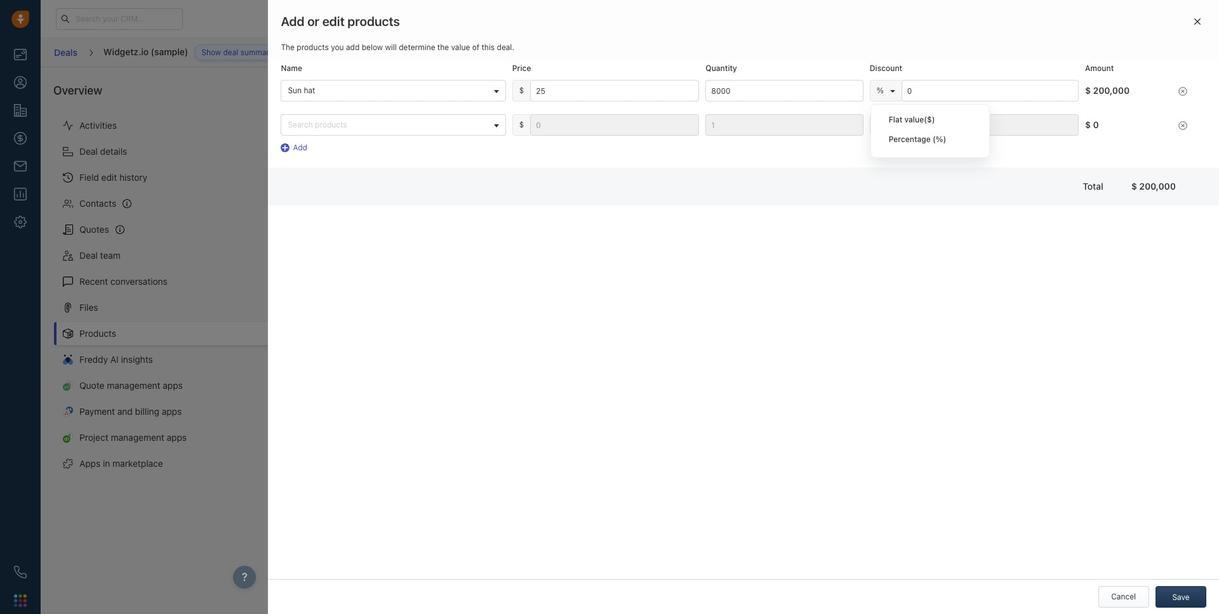 Task type: describe. For each thing, give the bounding box(es) containing it.
overview
[[53, 84, 102, 97]]

cancel button
[[1098, 587, 1149, 608]]

and
[[117, 407, 133, 417]]

amount
[[1085, 63, 1114, 73]]

1 vertical spatial $ 200,000
[[1131, 181, 1176, 192]]

total
[[1083, 181, 1103, 192]]

0 horizontal spatial 200,000
[[1093, 85, 1130, 96]]

add or edit products
[[281, 14, 400, 29]]

field
[[79, 172, 99, 183]]

this
[[482, 43, 495, 52]]

1 vertical spatial value
[[904, 115, 924, 125]]

search products
[[288, 120, 347, 130]]

deal for deal details
[[79, 146, 98, 157]]

products for the
[[297, 43, 329, 52]]

marketplace
[[112, 459, 163, 469]]

3 enter value number field from the left
[[901, 80, 1079, 102]]

deal.
[[497, 43, 514, 52]]

apps in marketplace
[[79, 459, 163, 469]]

quote
[[79, 381, 104, 391]]

save
[[1172, 593, 1190, 603]]

quote management apps
[[79, 381, 183, 391]]

project
[[79, 433, 108, 443]]

products for search
[[315, 120, 347, 130]]

0
[[1093, 119, 1099, 130]]

of
[[472, 43, 479, 52]]

deal
[[223, 48, 238, 57]]

widgetz.io (sample)
[[103, 46, 188, 57]]

flat value ( $ )
[[889, 115, 935, 125]]

hat
[[304, 86, 315, 95]]

add for add or edit
[[1153, 81, 1168, 90]]

0 vertical spatial products
[[372, 79, 419, 92]]

phone element
[[8, 560, 33, 585]]

$ 0
[[1085, 119, 1099, 130]]

3 -- number field from the left
[[901, 114, 1079, 136]]

name
[[281, 63, 302, 73]]

2 enter value number field from the left
[[706, 80, 863, 102]]

save button
[[1156, 587, 1206, 608]]

Search your CRM... text field
[[56, 8, 183, 30]]

determine
[[399, 43, 435, 52]]

apps for project management apps
[[167, 433, 187, 443]]

deals
[[54, 47, 77, 58]]

0 horizontal spatial value
[[451, 43, 470, 52]]

add or edit button
[[1134, 75, 1200, 97]]

2 vertical spatial add
[[293, 143, 307, 152]]

sun
[[288, 86, 302, 95]]

1 enter value number field from the left
[[530, 80, 699, 102]]

edit for add or edit
[[1179, 81, 1193, 90]]

contacts
[[79, 198, 116, 209]]

phone image
[[14, 566, 27, 579]]

deals link
[[53, 42, 78, 62]]

quotes
[[79, 224, 109, 235]]

0 horizontal spatial edit
[[101, 172, 117, 183]]

percentage
[[889, 135, 931, 144]]

discount
[[870, 63, 902, 73]]

%
[[877, 86, 884, 95]]

apps
[[79, 459, 100, 469]]

0 horizontal spatial products
[[79, 328, 116, 339]]

show deal summary
[[201, 48, 273, 57]]

0 vertical spatial $ 200,000
[[1085, 85, 1130, 96]]

(
[[924, 115, 927, 125]]

search
[[288, 120, 313, 130]]

project management apps
[[79, 433, 187, 443]]



Task type: vqa. For each thing, say whether or not it's contained in the screenshot.
1st -- Number Field from right
yes



Task type: locate. For each thing, give the bounding box(es) containing it.
deal left details
[[79, 146, 98, 157]]

add
[[346, 43, 360, 52]]

percentage (%)
[[889, 135, 946, 144]]

history
[[119, 172, 147, 183]]

you
[[331, 43, 344, 52]]

products
[[348, 14, 400, 29], [297, 43, 329, 52], [315, 120, 347, 130]]

cancel
[[1111, 592, 1136, 602]]

search products button
[[281, 114, 506, 136]]

management
[[107, 381, 160, 391], [111, 433, 164, 443]]

recent conversations
[[79, 276, 168, 287]]

products down "the products you add below will determine the value of this deal." on the left of page
[[372, 79, 419, 92]]

0 horizontal spatial enter value number field
[[530, 80, 699, 102]]

price
[[512, 63, 531, 73]]

products left you
[[297, 43, 329, 52]]

value left of
[[451, 43, 470, 52]]

1 vertical spatial apps
[[162, 407, 182, 417]]

1 horizontal spatial or
[[1170, 81, 1177, 90]]

1 horizontal spatial -- number field
[[706, 114, 863, 136]]

(sample)
[[151, 46, 188, 57]]

add for add or edit products
[[281, 14, 304, 29]]

in
[[103, 459, 110, 469]]

add or edit
[[1153, 81, 1193, 90]]

2 -- number field from the left
[[706, 114, 863, 136]]

conversations
[[110, 276, 168, 287]]

0 horizontal spatial $ 200,000
[[1085, 85, 1130, 96]]

management for project
[[111, 433, 164, 443]]

1 -- number field from the left
[[530, 114, 699, 136]]

0 vertical spatial deal
[[79, 146, 98, 157]]

2 horizontal spatial -- number field
[[901, 114, 1079, 136]]

$ 200,000 down amount in the top right of the page
[[1085, 85, 1130, 96]]

2 horizontal spatial enter value number field
[[901, 80, 1079, 102]]

management for quote
[[107, 381, 160, 391]]

products inside button
[[315, 120, 347, 130]]

add or edit products dialog
[[268, 0, 1219, 615]]

billing
[[135, 407, 159, 417]]

apps down the payment and billing apps
[[167, 433, 187, 443]]

0 vertical spatial value
[[451, 43, 470, 52]]

1 vertical spatial or
[[1170, 81, 1177, 90]]

add inside button
[[1153, 81, 1168, 90]]

apps right billing
[[162, 407, 182, 417]]

products
[[372, 79, 419, 92], [79, 328, 116, 339]]

1 deal from the top
[[79, 146, 98, 157]]

2 vertical spatial products
[[315, 120, 347, 130]]

$ 200,000 right total
[[1131, 181, 1176, 192]]

edit inside dialog
[[322, 14, 345, 29]]

edit inside button
[[1179, 81, 1193, 90]]

0 horizontal spatial -- number field
[[530, 114, 699, 136]]

apps for quote management apps
[[163, 381, 183, 391]]

the products you add below will determine the value of this deal.
[[281, 43, 514, 52]]

0 vertical spatial add
[[281, 14, 304, 29]]

flat
[[889, 115, 902, 125]]

field edit history
[[79, 172, 147, 183]]

Enter value number field
[[530, 80, 699, 102], [706, 80, 863, 102], [901, 80, 1079, 102]]

management up the payment and billing apps
[[107, 381, 160, 391]]

deal details
[[79, 146, 127, 157]]

quantity
[[706, 63, 737, 73]]

payment and billing apps
[[79, 407, 182, 417]]

1 vertical spatial 200,000
[[1139, 181, 1176, 192]]

-- number field
[[530, 114, 699, 136], [706, 114, 863, 136], [901, 114, 1079, 136]]

1 horizontal spatial enter value number field
[[706, 80, 863, 102]]

deal team
[[79, 250, 121, 261]]

1 horizontal spatial value
[[904, 115, 924, 125]]

0 vertical spatial 200,000
[[1093, 85, 1130, 96]]

value
[[451, 43, 470, 52], [904, 115, 924, 125]]

show
[[201, 48, 221, 57]]

0 vertical spatial management
[[107, 381, 160, 391]]

products right search
[[315, 120, 347, 130]]

1 horizontal spatial 200,000
[[1139, 181, 1176, 192]]

the
[[437, 43, 449, 52]]

details
[[100, 146, 127, 157]]

add
[[281, 14, 304, 29], [1153, 81, 1168, 90], [293, 143, 307, 152]]

edit
[[322, 14, 345, 29], [1179, 81, 1193, 90], [101, 172, 117, 183]]

apps up the payment and billing apps
[[163, 381, 183, 391]]

ai
[[110, 354, 119, 365]]

products up freddy
[[79, 328, 116, 339]]

2 horizontal spatial edit
[[1179, 81, 1193, 90]]

$
[[1085, 85, 1091, 96], [519, 86, 524, 95], [927, 115, 932, 125], [1085, 119, 1091, 130], [519, 120, 524, 130], [1131, 181, 1137, 192]]

2 vertical spatial apps
[[167, 433, 187, 443]]

files
[[79, 302, 98, 313]]

1 vertical spatial edit
[[1179, 81, 1193, 90]]

edit for add or edit products
[[322, 14, 345, 29]]

will
[[385, 43, 397, 52]]

1 horizontal spatial products
[[372, 79, 419, 92]]

apps
[[163, 381, 183, 391], [162, 407, 182, 417], [167, 433, 187, 443]]

or for add or edit products
[[307, 14, 319, 29]]

team
[[100, 250, 121, 261]]

summary
[[240, 48, 273, 57]]

1 vertical spatial products
[[297, 43, 329, 52]]

0 vertical spatial apps
[[163, 381, 183, 391]]

1 horizontal spatial edit
[[322, 14, 345, 29]]

freddy ai insights
[[79, 354, 153, 365]]

below
[[362, 43, 383, 52]]

payment
[[79, 407, 115, 417]]

0 vertical spatial or
[[307, 14, 319, 29]]

1 vertical spatial deal
[[79, 250, 98, 261]]

200,000
[[1093, 85, 1130, 96], [1139, 181, 1176, 192]]

deal left team
[[79, 250, 98, 261]]

widgetz.io
[[103, 46, 149, 57]]

2 deal from the top
[[79, 250, 98, 261]]

0 horizontal spatial or
[[307, 14, 319, 29]]

1 vertical spatial management
[[111, 433, 164, 443]]

(%)
[[933, 135, 946, 144]]

0 vertical spatial products
[[348, 14, 400, 29]]

products up below
[[348, 14, 400, 29]]

deal for deal team
[[79, 250, 98, 261]]

% button
[[877, 86, 895, 95]]

freddy
[[79, 354, 108, 365]]

deal
[[79, 146, 98, 157], [79, 250, 98, 261]]

the
[[281, 43, 295, 52]]

or inside dialog
[[307, 14, 319, 29]]

1 vertical spatial add
[[1153, 81, 1168, 90]]

activities
[[79, 120, 117, 131]]

sun hat
[[288, 86, 315, 95]]

recent
[[79, 276, 108, 287]]

value right the flat
[[904, 115, 924, 125]]

1 horizontal spatial $ 200,000
[[1131, 181, 1176, 192]]

or inside button
[[1170, 81, 1177, 90]]

0 vertical spatial edit
[[322, 14, 345, 29]]

freshworks switcher image
[[14, 595, 27, 607]]

1 vertical spatial products
[[79, 328, 116, 339]]

or
[[307, 14, 319, 29], [1170, 81, 1177, 90]]

sun hat button
[[281, 80, 506, 102]]

management up marketplace
[[111, 433, 164, 443]]

insights
[[121, 354, 153, 365]]

or for add or edit
[[1170, 81, 1177, 90]]

$ 200,000
[[1085, 85, 1130, 96], [1131, 181, 1176, 192]]

2 vertical spatial edit
[[101, 172, 117, 183]]

)
[[932, 115, 935, 125]]



